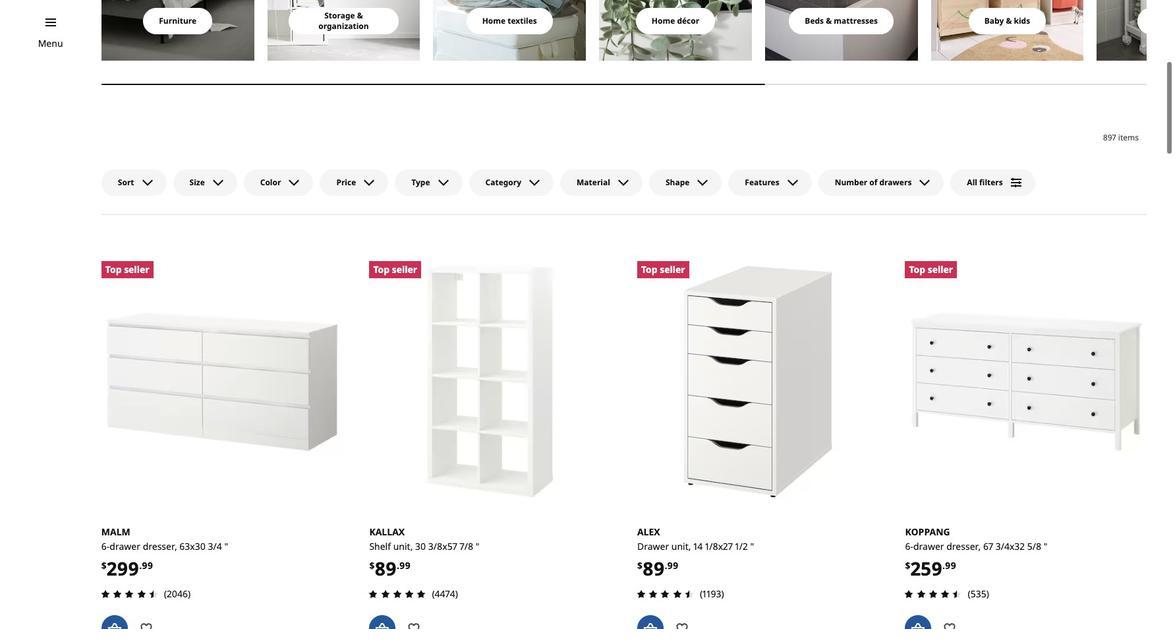 Task type: locate. For each thing, give the bounding box(es) containing it.
home left textiles on the left of page
[[482, 15, 506, 26]]

2 home from the left
[[652, 15, 675, 26]]

2 6- from the left
[[906, 540, 914, 553]]

sort
[[118, 177, 134, 188]]

drawer for 259
[[914, 540, 945, 553]]

2 " from the left
[[751, 540, 754, 553]]

a gray bed frame with a white comforter and white pillows on it image
[[101, 0, 254, 61]]

price
[[337, 177, 356, 188]]

seller
[[124, 263, 149, 275], [392, 263, 417, 275], [660, 263, 685, 275], [928, 263, 954, 275]]

all filters button
[[951, 169, 1036, 196]]

. inside alex drawer unit, 14 1/8x27 1/2 " $ 89 . 99
[[665, 559, 668, 572]]

& inside storage & organization
[[357, 10, 363, 21]]

top for koppang 6-drawer dresser, 67 3/4x32 5/8 " $ 259 . 99
[[910, 263, 926, 275]]

4 seller from the left
[[928, 263, 954, 275]]

review: 4.7 out of 5 stars. total reviews: 1193 image
[[634, 586, 698, 602]]

list item
[[1097, 0, 1174, 61]]

home décor button
[[636, 8, 715, 34]]

$ up review: 4.5 out of 5 stars. total reviews: 535 image
[[906, 559, 911, 572]]

top seller for malm 6-drawer dresser, 63x30 3/4 " $ 299 . 99
[[105, 263, 149, 275]]

$ inside alex drawer unit, 14 1/8x27 1/2 " $ 89 . 99
[[638, 559, 643, 572]]

6- down malm
[[101, 540, 110, 553]]

3 top from the left
[[641, 263, 658, 275]]

2 89 from the left
[[375, 556, 397, 581]]

2 top seller from the left
[[373, 263, 417, 275]]

89 inside alex drawer unit, 14 1/8x27 1/2 " $ 89 . 99
[[643, 556, 665, 581]]

unit, for kallax shelf unit, 30 3/8x57 7/8 " $ 89 . 99
[[393, 540, 413, 553]]

top
[[105, 263, 122, 275], [373, 263, 390, 275], [641, 263, 658, 275], [910, 263, 926, 275]]

dresser,
[[143, 540, 177, 553], [947, 540, 981, 553]]

" right 1/2 on the right bottom
[[751, 540, 754, 553]]

drawer inside koppang 6-drawer dresser, 67 3/4x32 5/8 " $ 259 . 99
[[914, 540, 945, 553]]

" right 5/8
[[1044, 540, 1048, 553]]

unit,
[[672, 540, 691, 553], [393, 540, 413, 553]]

seller for alex drawer unit, 14 1/8x27 1/2 " $ 89 . 99
[[660, 263, 685, 275]]

two wood bins filled with an assortment of kids' toys in a playroom with numerous toys hanging on the wall image
[[931, 0, 1084, 61]]

home
[[482, 15, 506, 26], [652, 15, 675, 26]]

. inside malm 6-drawer dresser, 63x30 3/4 " $ 299 . 99
[[139, 559, 142, 572]]

alex drawer unit, 14 1/8x27 1/2 " $ 89 . 99
[[638, 526, 754, 581]]

material
[[577, 177, 611, 188]]

99 down drawer
[[668, 559, 679, 572]]

dresser, left 63x30
[[143, 540, 177, 553]]

2 99 from the left
[[668, 559, 679, 572]]

drawer for 299
[[110, 540, 140, 553]]

drawers
[[880, 177, 912, 188]]

89
[[643, 556, 665, 581], [375, 556, 397, 581]]

alex
[[638, 526, 660, 538]]

1 dresser, from the left
[[143, 540, 177, 553]]

unit, inside alex drawer unit, 14 1/8x27 1/2 " $ 89 . 99
[[672, 540, 691, 553]]

1 horizontal spatial drawer
[[914, 540, 945, 553]]

koppang
[[906, 526, 951, 538]]

. down drawer
[[665, 559, 668, 572]]

& right beds
[[826, 15, 832, 26]]

0 horizontal spatial home
[[482, 15, 506, 26]]

99 inside kallax shelf unit, 30 3/8x57 7/8 " $ 89 . 99
[[400, 559, 411, 572]]

99 right 299
[[142, 559, 153, 572]]

$ for kallax shelf unit, 30 3/8x57 7/8 " $ 89 . 99
[[369, 559, 375, 572]]

beds & mattresses button
[[789, 8, 894, 34]]

1 . from the left
[[139, 559, 142, 572]]

" inside kallax shelf unit, 30 3/8x57 7/8 " $ 89 . 99
[[476, 540, 480, 553]]

1 6- from the left
[[101, 540, 110, 553]]

home for home décor
[[652, 15, 675, 26]]

home textiles list item
[[433, 0, 586, 61]]

top for malm 6-drawer dresser, 63x30 3/4 " $ 299 . 99
[[105, 263, 122, 275]]

home left décor at the right top of the page
[[652, 15, 675, 26]]

0 horizontal spatial 6-
[[101, 540, 110, 553]]

review: 4.5 out of 5 stars. total reviews: 535 image
[[902, 586, 966, 602]]

3 " from the left
[[476, 540, 480, 553]]

seller for kallax shelf unit, 30 3/8x57 7/8 " $ 89 . 99
[[392, 263, 417, 275]]

top for kallax shelf unit, 30 3/8x57 7/8 " $ 89 . 99
[[373, 263, 390, 275]]

furniture
[[159, 15, 197, 26]]

3 seller from the left
[[660, 263, 685, 275]]

&
[[357, 10, 363, 21], [826, 15, 832, 26], [1006, 15, 1012, 26]]

size button
[[173, 169, 237, 196]]

4 " from the left
[[1044, 540, 1048, 553]]

white kallax shelving units filled with white boxes and various items image
[[267, 0, 420, 61]]

drawer down koppang
[[914, 540, 945, 553]]

2 . from the left
[[665, 559, 668, 572]]

drawer inside malm 6-drawer dresser, 63x30 3/4 " $ 299 . 99
[[110, 540, 140, 553]]

1 horizontal spatial 6-
[[906, 540, 914, 553]]

review: 4.5 out of 5 stars. total reviews: 2046 image
[[97, 586, 161, 602]]

1 horizontal spatial 89
[[643, 556, 665, 581]]

home décor list item
[[599, 0, 752, 61]]

& left kids
[[1006, 15, 1012, 26]]

dresser, left 67
[[947, 540, 981, 553]]

6- inside koppang 6-drawer dresser, 67 3/4x32 5/8 " $ 259 . 99
[[906, 540, 914, 553]]

1 drawer from the left
[[110, 540, 140, 553]]

seller for malm 6-drawer dresser, 63x30 3/4 " $ 299 . 99
[[124, 263, 149, 275]]

6- inside malm 6-drawer dresser, 63x30 3/4 " $ 299 . 99
[[101, 540, 110, 553]]

6- down koppang
[[906, 540, 914, 553]]

1 99 from the left
[[142, 559, 153, 572]]

& inside button
[[1006, 15, 1012, 26]]

menu
[[38, 37, 63, 49]]

items
[[1119, 132, 1139, 143]]

" inside alex drawer unit, 14 1/8x27 1/2 " $ 89 . 99
[[751, 540, 754, 553]]

unit, inside kallax shelf unit, 30 3/8x57 7/8 " $ 89 . 99
[[393, 540, 413, 553]]

89 down drawer
[[643, 556, 665, 581]]

. up review: 4.8 out of 5 stars. total reviews: 4474 'image'
[[397, 559, 400, 572]]

dresser, for .
[[143, 540, 177, 553]]

$
[[101, 559, 107, 572], [638, 559, 643, 572], [369, 559, 375, 572], [906, 559, 911, 572]]

0 horizontal spatial drawer
[[110, 540, 140, 553]]

2 horizontal spatial &
[[1006, 15, 1012, 26]]

size
[[190, 177, 205, 188]]

baby & kids
[[985, 15, 1031, 26]]

$ down shelf
[[369, 559, 375, 572]]

" right 3/4
[[224, 540, 228, 553]]

color
[[260, 177, 281, 188]]

4 top from the left
[[910, 263, 926, 275]]

top seller
[[105, 263, 149, 275], [373, 263, 417, 275], [641, 263, 685, 275], [910, 263, 954, 275]]

home textiles button
[[467, 8, 553, 34]]

dresser, inside koppang 6-drawer dresser, 67 3/4x32 5/8 " $ 259 . 99
[[947, 540, 981, 553]]

99 for alex drawer unit, 14 1/8x27 1/2 " $ 89 . 99
[[668, 559, 679, 572]]

& inside 'list item'
[[826, 15, 832, 26]]

"
[[224, 540, 228, 553], [751, 540, 754, 553], [476, 540, 480, 553], [1044, 540, 1048, 553]]

$ inside kallax shelf unit, 30 3/8x57 7/8 " $ 89 . 99
[[369, 559, 375, 572]]

.
[[139, 559, 142, 572], [665, 559, 668, 572], [397, 559, 400, 572], [943, 559, 946, 572]]

$ down malm
[[101, 559, 107, 572]]

0 horizontal spatial &
[[357, 10, 363, 21]]

home inside "button"
[[652, 15, 675, 26]]

seller for koppang 6-drawer dresser, 67 3/4x32 5/8 " $ 259 . 99
[[928, 263, 954, 275]]

storage & organization list item
[[267, 0, 420, 61]]

99 inside alex drawer unit, 14 1/8x27 1/2 " $ 89 . 99
[[668, 559, 679, 572]]

$ inside koppang 6-drawer dresser, 67 3/4x32 5/8 " $ 259 . 99
[[906, 559, 911, 572]]

1 top from the left
[[105, 263, 122, 275]]

2 dresser, from the left
[[947, 540, 981, 553]]

6-
[[101, 540, 110, 553], [906, 540, 914, 553]]

. up review: 4.5 out of 5 stars. total reviews: 2046 image
[[139, 559, 142, 572]]

number of drawers
[[835, 177, 912, 188]]

3 99 from the left
[[400, 559, 411, 572]]

4 $ from the left
[[906, 559, 911, 572]]

2 $ from the left
[[638, 559, 643, 572]]

3 top seller from the left
[[641, 263, 685, 275]]

99
[[142, 559, 153, 572], [668, 559, 679, 572], [400, 559, 411, 572], [946, 559, 957, 572]]

0 horizontal spatial dresser,
[[143, 540, 177, 553]]

1 $ from the left
[[101, 559, 107, 572]]

$ inside malm 6-drawer dresser, 63x30 3/4 " $ 299 . 99
[[101, 559, 107, 572]]

89 down shelf
[[375, 556, 397, 581]]

drawer
[[110, 540, 140, 553], [914, 540, 945, 553]]

3 . from the left
[[397, 559, 400, 572]]

6- for 299
[[101, 540, 110, 553]]

. inside kallax shelf unit, 30 3/8x57 7/8 " $ 89 . 99
[[397, 559, 400, 572]]

1 home from the left
[[482, 15, 506, 26]]

dresser, inside malm 6-drawer dresser, 63x30 3/4 " $ 299 . 99
[[143, 540, 177, 553]]

& right storage
[[357, 10, 363, 21]]

1 horizontal spatial dresser,
[[947, 540, 981, 553]]

beds & mattresses
[[805, 15, 878, 26]]

1 horizontal spatial home
[[652, 15, 675, 26]]

1 seller from the left
[[124, 263, 149, 275]]

7/8
[[460, 540, 474, 553]]

" right the "7/8" at the bottom left
[[476, 540, 480, 553]]

sort button
[[101, 169, 167, 196]]

top seller for koppang 6-drawer dresser, 67 3/4x32 5/8 " $ 259 . 99
[[910, 263, 954, 275]]

white bathroom storage unit with towels, cotton balls and makeup bag organized on it next to a sink cabinet image
[[1097, 0, 1174, 61]]

. inside koppang 6-drawer dresser, 67 3/4x32 5/8 " $ 259 . 99
[[943, 559, 946, 572]]

89 inside kallax shelf unit, 30 3/8x57 7/8 " $ 89 . 99
[[375, 556, 397, 581]]

home inside button
[[482, 15, 506, 26]]

0 horizontal spatial 89
[[375, 556, 397, 581]]

unit, left 14
[[672, 540, 691, 553]]

4 top seller from the left
[[910, 263, 954, 275]]

4 99 from the left
[[946, 559, 957, 572]]

1/8x27
[[705, 540, 733, 553]]

2 drawer from the left
[[914, 540, 945, 553]]

$ down drawer
[[638, 559, 643, 572]]

2 unit, from the left
[[393, 540, 413, 553]]

pillows and a duvet cover are stacked in a pile with floral wallpaper behind it image
[[433, 0, 586, 61]]

drawer down malm
[[110, 540, 140, 553]]

1 horizontal spatial &
[[826, 15, 832, 26]]

2 seller from the left
[[392, 263, 417, 275]]

3 $ from the left
[[369, 559, 375, 572]]

" inside malm 6-drawer dresser, 63x30 3/4 " $ 299 . 99
[[224, 540, 228, 553]]

scrollbar
[[101, 76, 1147, 92]]

top for alex drawer unit, 14 1/8x27 1/2 " $ 89 . 99
[[641, 263, 658, 275]]

2 top from the left
[[373, 263, 390, 275]]

price button
[[320, 169, 389, 196]]

4 . from the left
[[943, 559, 946, 572]]

3/8x57
[[428, 540, 458, 553]]

unit, left 30
[[393, 540, 413, 553]]

1 horizontal spatial unit,
[[672, 540, 691, 553]]

1 unit, from the left
[[672, 540, 691, 553]]

. up review: 4.5 out of 5 stars. total reviews: 535 image
[[943, 559, 946, 572]]

99 right 259
[[946, 559, 957, 572]]

green plant in a black planter image
[[599, 0, 752, 61]]

a bare mattress with an orange comforter and pillow sitting on the corner of it image
[[765, 0, 918, 61]]

99 inside malm 6-drawer dresser, 63x30 3/4 " $ 299 . 99
[[142, 559, 153, 572]]

number of drawers button
[[819, 169, 944, 196]]

0 horizontal spatial unit,
[[393, 540, 413, 553]]

14
[[694, 540, 703, 553]]

99 up review: 4.8 out of 5 stars. total reviews: 4474 'image'
[[400, 559, 411, 572]]

1 89 from the left
[[643, 556, 665, 581]]

baby & kids button
[[969, 8, 1046, 34]]

1 " from the left
[[224, 540, 228, 553]]

1 top seller from the left
[[105, 263, 149, 275]]

top seller for alex drawer unit, 14 1/8x27 1/2 " $ 89 . 99
[[641, 263, 685, 275]]

dresser, for 259
[[947, 540, 981, 553]]



Task type: vqa. For each thing, say whether or not it's contained in the screenshot.
more
no



Task type: describe. For each thing, give the bounding box(es) containing it.
drawer
[[638, 540, 669, 553]]

kids
[[1014, 15, 1031, 26]]

$ for alex drawer unit, 14 1/8x27 1/2 " $ 89 . 99
[[638, 559, 643, 572]]

category
[[486, 177, 522, 188]]

organization
[[319, 20, 369, 32]]

(1193)
[[700, 588, 724, 600]]

storage & organization button
[[289, 8, 399, 34]]

shelf
[[369, 540, 391, 553]]

(2046)
[[164, 588, 191, 600]]

color button
[[244, 169, 313, 196]]

malm
[[101, 526, 130, 538]]

features button
[[729, 169, 812, 196]]

& for storage
[[357, 10, 363, 21]]

material button
[[560, 169, 643, 196]]

décor
[[677, 15, 700, 26]]

63x30
[[180, 540, 206, 553]]

897
[[1103, 132, 1117, 143]]

5/8
[[1028, 540, 1042, 553]]

. for malm 6-drawer dresser, 63x30 3/4 " $ 299 . 99
[[139, 559, 142, 572]]

89 for alex drawer unit, 14 1/8x27 1/2 " $ 89 . 99
[[643, 556, 665, 581]]

6- for 259
[[906, 540, 914, 553]]

& for baby
[[1006, 15, 1012, 26]]

" inside koppang 6-drawer dresser, 67 3/4x32 5/8 " $ 259 . 99
[[1044, 540, 1048, 553]]

type button
[[395, 169, 463, 196]]

review: 4.8 out of 5 stars. total reviews: 4474 image
[[366, 586, 429, 602]]

" for kallax shelf unit, 30 3/8x57 7/8 " $ 89 . 99
[[476, 540, 480, 553]]

beds & mattresses list item
[[765, 0, 918, 61]]

299
[[107, 556, 139, 581]]

furniture list item
[[101, 0, 254, 61]]

type
[[412, 177, 430, 188]]

$ for malm 6-drawer dresser, 63x30 3/4 " $ 299 . 99
[[101, 559, 107, 572]]

baby
[[985, 15, 1004, 26]]

" for malm 6-drawer dresser, 63x30 3/4 " $ 299 . 99
[[224, 540, 228, 553]]

99 for malm 6-drawer dresser, 63x30 3/4 " $ 299 . 99
[[142, 559, 153, 572]]

menu button
[[38, 36, 63, 51]]

top seller for kallax shelf unit, 30 3/8x57 7/8 " $ 89 . 99
[[373, 263, 417, 275]]

897 items
[[1103, 132, 1139, 143]]

99 inside koppang 6-drawer dresser, 67 3/4x32 5/8 " $ 259 . 99
[[946, 559, 957, 572]]

30
[[415, 540, 426, 553]]

storage
[[325, 10, 355, 21]]

number
[[835, 177, 868, 188]]

category button
[[469, 169, 554, 196]]

kallax shelf unit, 30 3/8x57 7/8 " $ 89 . 99
[[369, 526, 480, 581]]

mattresses
[[834, 15, 878, 26]]

(535)
[[968, 588, 990, 600]]

features
[[745, 177, 780, 188]]

89 for kallax shelf unit, 30 3/8x57 7/8 " $ 89 . 99
[[375, 556, 397, 581]]

shape button
[[649, 169, 722, 196]]

1/2
[[736, 540, 748, 553]]

. for alex drawer unit, 14 1/8x27 1/2 " $ 89 . 99
[[665, 559, 668, 572]]

furniture button
[[143, 8, 212, 34]]

99 for kallax shelf unit, 30 3/8x57 7/8 " $ 89 . 99
[[400, 559, 411, 572]]

of
[[870, 177, 878, 188]]

(4474)
[[432, 588, 458, 600]]

baby & kids list item
[[931, 0, 1084, 61]]

3/4x32
[[996, 540, 1025, 553]]

storage & organization
[[319, 10, 369, 32]]

3/4
[[208, 540, 222, 553]]

all filters
[[967, 177, 1003, 188]]

" for alex drawer unit, 14 1/8x27 1/2 " $ 89 . 99
[[751, 540, 754, 553]]

all
[[967, 177, 978, 188]]

unit, for alex drawer unit, 14 1/8x27 1/2 " $ 89 . 99
[[672, 540, 691, 553]]

filters
[[980, 177, 1003, 188]]

malm 6-drawer dresser, 63x30 3/4 " $ 299 . 99
[[101, 526, 228, 581]]

shape
[[666, 177, 690, 188]]

home textiles
[[482, 15, 537, 26]]

& for beds
[[826, 15, 832, 26]]

textiles
[[508, 15, 537, 26]]

259
[[911, 556, 943, 581]]

kallax
[[369, 526, 405, 538]]

beds
[[805, 15, 824, 26]]

67
[[984, 540, 994, 553]]

koppang 6-drawer dresser, 67 3/4x32 5/8 " $ 259 . 99
[[906, 526, 1048, 581]]

home décor
[[652, 15, 700, 26]]

home for home textiles
[[482, 15, 506, 26]]

. for kallax shelf unit, 30 3/8x57 7/8 " $ 89 . 99
[[397, 559, 400, 572]]



